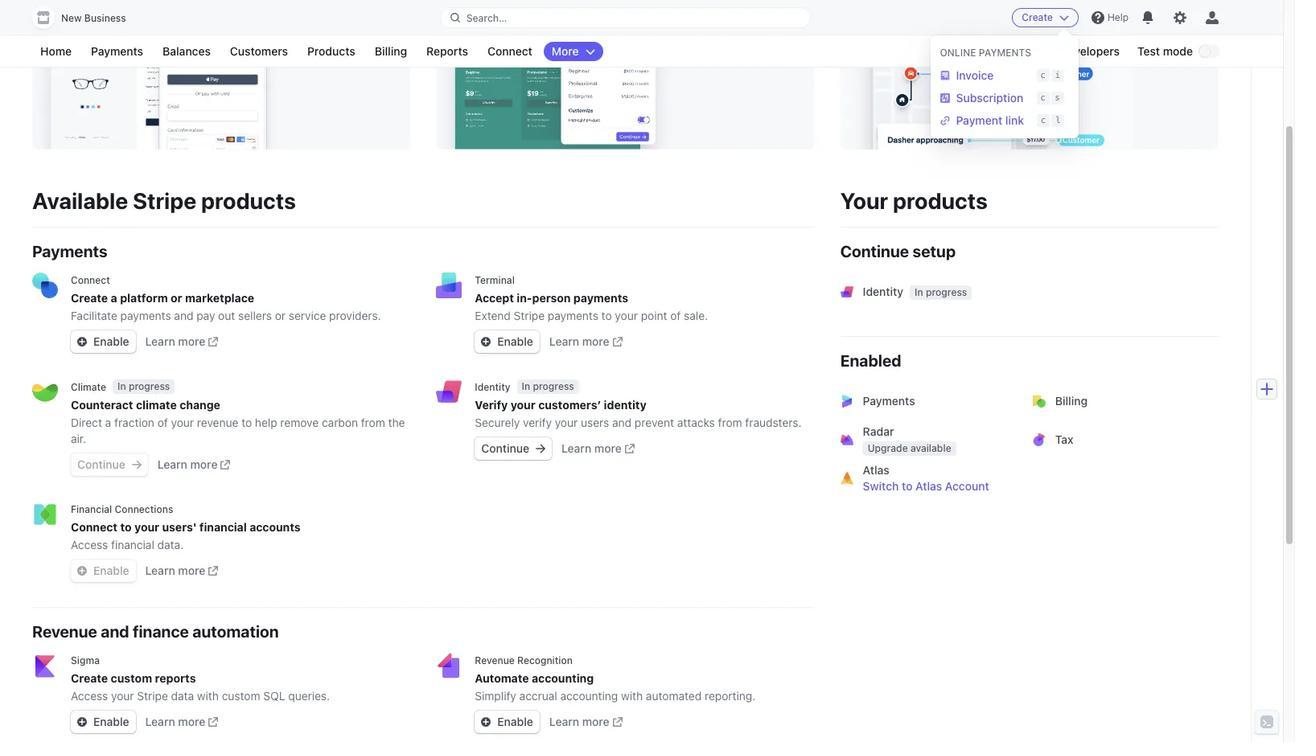 Task type: locate. For each thing, give the bounding box(es) containing it.
in up verify
[[522, 381, 530, 393]]

learn more link for users'
[[145, 563, 218, 579]]

to down connections
[[120, 521, 132, 534]]

progress up customers'
[[533, 381, 574, 393]]

stripe inside 'terminal accept in-person payments extend stripe payments to your point of sale.'
[[514, 309, 545, 323]]

learn for accrual
[[550, 715, 580, 729]]

learn down data
[[145, 715, 175, 729]]

your down connections
[[134, 521, 159, 534]]

revenue and finance automation
[[32, 623, 279, 641]]

2 vertical spatial c
[[1041, 115, 1046, 126]]

learn down "users"
[[562, 442, 592, 456]]

learn more link down revenue recognition automate accounting simplify accrual accounting with automated reporting.
[[550, 715, 623, 731]]

billing left reports
[[375, 44, 407, 58]]

1 vertical spatial c
[[1041, 93, 1046, 103]]

in
[[915, 287, 924, 299], [118, 381, 126, 393], [522, 381, 530, 393]]

learn more for extend
[[550, 335, 610, 348]]

0 horizontal spatial with
[[197, 690, 219, 703]]

your inside sigma create custom reports access your stripe data with custom sql queries.
[[111, 690, 134, 703]]

1 horizontal spatial in
[[522, 381, 530, 393]]

connect for connect
[[488, 44, 533, 58]]

customers'
[[539, 398, 601, 412]]

c for subscription
[[1041, 93, 1046, 103]]

more down data.
[[178, 564, 205, 578]]

1 vertical spatial continue
[[482, 442, 530, 456]]

1 vertical spatial identity
[[475, 381, 511, 393]]

stripe inside sigma create custom reports access your stripe data with custom sql queries.
[[137, 690, 168, 703]]

progress up the climate
[[129, 381, 170, 393]]

0 vertical spatial create
[[1022, 11, 1053, 23]]

in up counteract at left bottom
[[118, 381, 126, 393]]

learn more link down 'terminal accept in-person payments extend stripe payments to your point of sale.'
[[550, 334, 623, 350]]

more
[[178, 335, 205, 348], [582, 335, 610, 348], [595, 442, 622, 456], [190, 458, 218, 472], [178, 564, 205, 578], [178, 715, 205, 729], [582, 715, 610, 729]]

revenue recognition automate accounting simplify accrual accounting with automated reporting.
[[475, 655, 756, 703]]

in down setup
[[915, 287, 924, 299]]

enable down financial
[[93, 564, 129, 578]]

1 products from the left
[[201, 188, 296, 214]]

learn more link down revenue
[[158, 457, 231, 473]]

0 horizontal spatial in progress
[[118, 381, 170, 393]]

in progress down setup
[[915, 287, 968, 299]]

help
[[1108, 11, 1129, 23]]

more for point
[[582, 335, 610, 348]]

learn
[[145, 335, 175, 348], [550, 335, 580, 348], [562, 442, 592, 456], [158, 458, 187, 472], [145, 564, 175, 578], [145, 715, 175, 729], [550, 715, 580, 729]]

0 horizontal spatial or
[[171, 291, 182, 305]]

atlas down available
[[916, 480, 943, 493]]

1 c from the top
[[1041, 70, 1046, 80]]

reporting.
[[705, 690, 756, 703]]

of down the climate
[[158, 416, 168, 430]]

your
[[615, 309, 638, 323], [511, 398, 536, 412], [171, 416, 194, 430], [555, 416, 578, 430], [134, 521, 159, 534], [111, 690, 134, 703]]

0 horizontal spatial atlas
[[863, 464, 890, 477]]

enable for sql
[[93, 715, 129, 729]]

1 vertical spatial or
[[275, 309, 286, 323]]

create button
[[1013, 8, 1079, 27]]

test
[[1138, 44, 1161, 58]]

accounting right accrual
[[561, 690, 618, 703]]

1 horizontal spatial of
[[671, 309, 681, 323]]

learn more down pay
[[145, 335, 205, 348]]

enable button
[[71, 560, 136, 583]]

0 horizontal spatial and
[[101, 623, 129, 641]]

of left sale.
[[671, 309, 681, 323]]

1 vertical spatial of
[[158, 416, 168, 430]]

radar
[[863, 425, 895, 439]]

0 horizontal spatial custom
[[111, 672, 152, 686]]

atlas up switch
[[863, 464, 890, 477]]

0 horizontal spatial identity
[[475, 381, 511, 393]]

svg image for enable
[[77, 337, 87, 347]]

recognition
[[518, 655, 573, 667]]

progress down setup
[[926, 287, 968, 299]]

billing link left reports link
[[367, 42, 415, 61]]

stripe
[[133, 188, 196, 214], [514, 309, 545, 323], [137, 690, 168, 703]]

learn for users'
[[145, 564, 175, 578]]

connect create a platform or marketplace facilitate payments and pay out sellers or service providers.
[[71, 274, 381, 323]]

connections
[[115, 504, 173, 516]]

payments inside connect create a platform or marketplace facilitate payments and pay out sellers or service providers.
[[120, 309, 171, 323]]

connect down financial
[[71, 521, 118, 534]]

learn down data.
[[145, 564, 175, 578]]

0 horizontal spatial products
[[201, 188, 296, 214]]

1 vertical spatial custom
[[222, 690, 260, 703]]

more for help
[[190, 458, 218, 472]]

revenue
[[32, 623, 97, 641], [475, 655, 515, 667]]

learn down 'person'
[[550, 335, 580, 348]]

0 vertical spatial payments link
[[83, 42, 151, 61]]

your down change
[[171, 416, 194, 430]]

create for payments
[[71, 291, 108, 305]]

2 vertical spatial continue
[[77, 458, 125, 472]]

connect down search… on the top left
[[488, 44, 533, 58]]

0 horizontal spatial svg image
[[77, 337, 87, 347]]

financial right 'users''
[[200, 521, 247, 534]]

with right data
[[197, 690, 219, 703]]

billing link
[[367, 42, 415, 61], [1024, 382, 1219, 421]]

continue setup
[[841, 242, 956, 261]]

1 horizontal spatial custom
[[222, 690, 260, 703]]

available stripe products
[[32, 188, 296, 214]]

learn more for verify
[[562, 442, 622, 456]]

svg image
[[77, 337, 87, 347], [536, 444, 546, 454]]

sql
[[263, 690, 285, 703]]

of
[[671, 309, 681, 323], [158, 416, 168, 430]]

1 horizontal spatial progress
[[533, 381, 574, 393]]

learn for your
[[145, 715, 175, 729]]

enable
[[93, 335, 129, 348], [498, 335, 534, 348], [93, 564, 129, 578], [93, 715, 129, 729], [498, 715, 534, 729]]

learn more link for fraction
[[158, 457, 231, 473]]

connect inside connect create a platform or marketplace facilitate payments and pay out sellers or service providers.
[[71, 274, 110, 287]]

svg image down financial
[[77, 567, 87, 576]]

0 vertical spatial access
[[71, 538, 108, 552]]

learn more
[[145, 335, 205, 348], [550, 335, 610, 348], [562, 442, 622, 456], [158, 458, 218, 472], [145, 564, 205, 578], [145, 715, 205, 729], [550, 715, 610, 729]]

1 horizontal spatial revenue
[[475, 655, 515, 667]]

payments down business
[[91, 44, 143, 58]]

more down 'terminal accept in-person payments extend stripe payments to your point of sale.'
[[582, 335, 610, 348]]

connect inside 'link'
[[488, 44, 533, 58]]

2 with from the left
[[621, 690, 643, 703]]

more down "users"
[[595, 442, 622, 456]]

0 horizontal spatial in
[[118, 381, 126, 393]]

accounts
[[250, 521, 301, 534]]

billing up tax at right bottom
[[1056, 394, 1088, 408]]

0 horizontal spatial continue
[[77, 458, 125, 472]]

1 vertical spatial financial
[[111, 538, 154, 552]]

learn more link down data.
[[145, 563, 218, 579]]

1 horizontal spatial billing link
[[1024, 382, 1219, 421]]

learn more for your
[[145, 715, 205, 729]]

enable link down sigma
[[71, 711, 136, 734]]

0 horizontal spatial billing link
[[367, 42, 415, 61]]

enable for point
[[498, 335, 534, 348]]

identity down continue setup
[[863, 285, 904, 299]]

1 vertical spatial stripe
[[514, 309, 545, 323]]

1 vertical spatial a
[[105, 416, 111, 430]]

and
[[174, 309, 194, 323], [613, 416, 632, 430], [101, 623, 129, 641]]

continue inside button
[[77, 458, 125, 472]]

learn down accrual
[[550, 715, 580, 729]]

enable link down 'simplify'
[[475, 711, 540, 734]]

and left finance
[[101, 623, 129, 641]]

1 from from the left
[[361, 416, 385, 430]]

accounting down recognition
[[532, 672, 594, 686]]

create up developers link
[[1022, 11, 1053, 23]]

0 vertical spatial continue
[[841, 242, 910, 261]]

1 horizontal spatial with
[[621, 690, 643, 703]]

of inside counteract climate change direct a fraction of your revenue to help remove carbon from the air.
[[158, 416, 168, 430]]

learn more link down pay
[[145, 334, 218, 350]]

0 vertical spatial and
[[174, 309, 194, 323]]

0 vertical spatial billing link
[[367, 42, 415, 61]]

continue down your
[[841, 242, 910, 261]]

svg image inside continue 'link'
[[536, 444, 546, 454]]

create inside sigma create custom reports access your stripe data with custom sql queries.
[[71, 672, 108, 686]]

svg image down extend at the left top of the page
[[482, 337, 491, 347]]

0 horizontal spatial billing
[[375, 44, 407, 58]]

the
[[388, 416, 405, 430]]

svg image down the facilitate
[[77, 337, 87, 347]]

svg image down 'simplify'
[[482, 718, 491, 728]]

2 vertical spatial payments
[[863, 394, 916, 408]]

enable link for extend stripe payments to your point of sale.
[[475, 331, 540, 353]]

a inside connect create a platform or marketplace facilitate payments and pay out sellers or service providers.
[[111, 291, 117, 305]]

2 products from the left
[[893, 188, 988, 214]]

enable link down the facilitate
[[71, 331, 136, 353]]

svg image down verify
[[536, 444, 546, 454]]

verify
[[523, 416, 552, 430]]

1 horizontal spatial financial
[[200, 521, 247, 534]]

a
[[111, 291, 117, 305], [105, 416, 111, 430]]

1 with from the left
[[197, 690, 219, 703]]

identity
[[863, 285, 904, 299], [475, 381, 511, 393]]

0 vertical spatial of
[[671, 309, 681, 323]]

c left 'l'
[[1041, 115, 1046, 126]]

marketplace
[[185, 291, 254, 305]]

platform
[[120, 291, 168, 305]]

learn more down "users"
[[562, 442, 622, 456]]

2 vertical spatial stripe
[[137, 690, 168, 703]]

continue down air.
[[77, 458, 125, 472]]

0 horizontal spatial from
[[361, 416, 385, 430]]

0 vertical spatial atlas
[[863, 464, 890, 477]]

0 vertical spatial billing
[[375, 44, 407, 58]]

1 vertical spatial payments
[[32, 242, 108, 261]]

billing link up tax at right bottom
[[1024, 382, 1219, 421]]

1 horizontal spatial atlas
[[916, 480, 943, 493]]

and inside connect create a platform or marketplace facilitate payments and pay out sellers or service providers.
[[174, 309, 194, 323]]

1 horizontal spatial payments link
[[831, 382, 1027, 421]]

0 horizontal spatial progress
[[129, 381, 170, 393]]

payment
[[957, 113, 1003, 127]]

connect for connect create a platform or marketplace facilitate payments and pay out sellers or service providers.
[[71, 274, 110, 287]]

your left point
[[615, 309, 638, 323]]

2 from from the left
[[718, 416, 743, 430]]

2 horizontal spatial and
[[613, 416, 632, 430]]

switch
[[863, 480, 899, 493]]

payments link up radar upgrade available
[[831, 382, 1027, 421]]

0 vertical spatial or
[[171, 291, 182, 305]]

continue for continue 'link'
[[482, 442, 530, 456]]

more down revenue
[[190, 458, 218, 472]]

and down identity
[[613, 416, 632, 430]]

enable link down extend at the left top of the page
[[475, 331, 540, 353]]

1 horizontal spatial continue
[[482, 442, 530, 456]]

1 vertical spatial billing
[[1056, 394, 1088, 408]]

from
[[361, 416, 385, 430], [718, 416, 743, 430]]

learn more down revenue
[[158, 458, 218, 472]]

your
[[841, 188, 889, 214]]

1 horizontal spatial from
[[718, 416, 743, 430]]

0 vertical spatial financial
[[200, 521, 247, 534]]

2 access from the top
[[71, 690, 108, 703]]

with inside revenue recognition automate accounting simplify accrual accounting with automated reporting.
[[621, 690, 643, 703]]

learn more link for your
[[145, 715, 218, 731]]

1 horizontal spatial and
[[174, 309, 194, 323]]

with
[[197, 690, 219, 703], [621, 690, 643, 703]]

to left help at the left bottom of the page
[[242, 416, 252, 430]]

facilitate
[[71, 309, 117, 323]]

revenue inside revenue recognition automate accounting simplify accrual accounting with automated reporting.
[[475, 655, 515, 667]]

in progress up the climate
[[118, 381, 170, 393]]

0 vertical spatial a
[[111, 291, 117, 305]]

1 vertical spatial access
[[71, 690, 108, 703]]

c left i
[[1041, 70, 1046, 80]]

1 access from the top
[[71, 538, 108, 552]]

payments
[[979, 47, 1032, 59], [574, 291, 629, 305], [120, 309, 171, 323], [548, 309, 599, 323]]

0 horizontal spatial of
[[158, 416, 168, 430]]

access down sigma
[[71, 690, 108, 703]]

enable down sigma
[[93, 715, 129, 729]]

fraction
[[114, 416, 154, 430]]

0 vertical spatial svg image
[[77, 337, 87, 347]]

1 horizontal spatial identity
[[863, 285, 904, 299]]

1 vertical spatial connect
[[71, 274, 110, 287]]

automation
[[193, 623, 279, 641]]

and inside verify your customers' identity securely verify your users and prevent attacks from fraudsters.
[[613, 416, 632, 430]]

identity up the "verify"
[[475, 381, 511, 393]]

1 vertical spatial and
[[613, 416, 632, 430]]

revenue for revenue recognition automate accounting simplify accrual accounting with automated reporting.
[[475, 655, 515, 667]]

financial
[[200, 521, 247, 534], [111, 538, 154, 552]]

c for payment link
[[1041, 115, 1046, 126]]

0 horizontal spatial revenue
[[32, 623, 97, 641]]

2 vertical spatial and
[[101, 623, 129, 641]]

connect up the facilitate
[[71, 274, 110, 287]]

learn more link down "users"
[[562, 441, 635, 457]]

create down sigma
[[71, 672, 108, 686]]

financial down connections
[[111, 538, 154, 552]]

access up enable button
[[71, 538, 108, 552]]

to right switch
[[902, 480, 913, 493]]

1 horizontal spatial svg image
[[536, 444, 546, 454]]

1 vertical spatial create
[[71, 291, 108, 305]]

a inside counteract climate change direct a fraction of your revenue to help remove carbon from the air.
[[105, 416, 111, 430]]

svg image
[[482, 337, 491, 347], [132, 460, 141, 470], [77, 567, 87, 576], [77, 718, 87, 728], [482, 718, 491, 728]]

learn more link
[[145, 334, 218, 350], [550, 334, 623, 350], [562, 441, 635, 457], [158, 457, 231, 473], [145, 563, 218, 579], [145, 715, 218, 731], [550, 715, 623, 731]]

svg image inside "continue" button
[[132, 460, 141, 470]]

in progress for counteract climate change direct a fraction of your revenue to help remove carbon from the air.
[[118, 381, 170, 393]]

products
[[307, 44, 356, 58]]

payments link
[[83, 42, 151, 61], [831, 382, 1027, 421]]

and left pay
[[174, 309, 194, 323]]

sigma
[[71, 655, 100, 667]]

custom left reports
[[111, 672, 152, 686]]

0 horizontal spatial financial
[[111, 538, 154, 552]]

from right attacks
[[718, 416, 743, 430]]

learn more down 'terminal accept in-person payments extend stripe payments to your point of sale.'
[[550, 335, 610, 348]]

or
[[171, 291, 182, 305], [275, 309, 286, 323]]

0 vertical spatial identity
[[863, 285, 904, 299]]

atlas
[[863, 464, 890, 477], [916, 480, 943, 493]]

a up the facilitate
[[111, 291, 117, 305]]

0 vertical spatial accounting
[[532, 672, 594, 686]]

more button
[[544, 42, 603, 61]]

continue inside 'link'
[[482, 442, 530, 456]]

learn more for marketplace
[[145, 335, 205, 348]]

with left the automated
[[621, 690, 643, 703]]

from left the
[[361, 416, 385, 430]]

more down pay
[[178, 335, 205, 348]]

your inside financial connections connect to your users' financial accounts access financial data.
[[134, 521, 159, 534]]

custom
[[111, 672, 152, 686], [222, 690, 260, 703]]

available
[[911, 443, 952, 455]]

or right sellers
[[275, 309, 286, 323]]

learn more link down data
[[145, 715, 218, 731]]

in progress
[[915, 287, 968, 299], [118, 381, 170, 393], [522, 381, 574, 393]]

connect link
[[480, 42, 541, 61]]

create inside connect create a platform or marketplace facilitate payments and pay out sellers or service providers.
[[71, 291, 108, 305]]

enable down the facilitate
[[93, 335, 129, 348]]

and for payments
[[174, 309, 194, 323]]

reports
[[427, 44, 468, 58]]

2 vertical spatial create
[[71, 672, 108, 686]]

continue
[[841, 242, 910, 261], [482, 442, 530, 456], [77, 458, 125, 472]]

c left the s
[[1041, 93, 1046, 103]]

learn up connections
[[158, 458, 187, 472]]

svg image down sigma
[[77, 718, 87, 728]]

1 horizontal spatial in progress
[[522, 381, 574, 393]]

payments up radar
[[863, 394, 916, 408]]

create
[[1022, 11, 1053, 23], [71, 291, 108, 305], [71, 672, 108, 686]]

online payments
[[940, 47, 1032, 59]]

learn more for users'
[[145, 564, 205, 578]]

2 c from the top
[[1041, 93, 1046, 103]]

1 horizontal spatial products
[[893, 188, 988, 214]]

person
[[532, 291, 571, 305]]

0 vertical spatial connect
[[488, 44, 533, 58]]

3 c from the top
[[1041, 115, 1046, 126]]

svg image down fraction
[[132, 460, 141, 470]]

payment link
[[957, 113, 1024, 127]]

queries.
[[288, 690, 330, 703]]

in-
[[517, 291, 532, 305]]

1 vertical spatial svg image
[[536, 444, 546, 454]]

to inside atlas switch to atlas account
[[902, 480, 913, 493]]

0 horizontal spatial payments link
[[83, 42, 151, 61]]

your left data
[[111, 690, 134, 703]]

0 vertical spatial c
[[1041, 70, 1046, 80]]

payments down the available
[[32, 242, 108, 261]]

a down counteract at left bottom
[[105, 416, 111, 430]]

1 vertical spatial revenue
[[475, 655, 515, 667]]

2 vertical spatial connect
[[71, 521, 118, 534]]

0 vertical spatial revenue
[[32, 623, 97, 641]]

custom left "sql"
[[222, 690, 260, 703]]

payments down the platform
[[120, 309, 171, 323]]

0 vertical spatial stripe
[[133, 188, 196, 214]]

learn more down data.
[[145, 564, 205, 578]]

1 vertical spatial accounting
[[561, 690, 618, 703]]

in progress up customers'
[[522, 381, 574, 393]]

of inside 'terminal accept in-person payments extend stripe payments to your point of sale.'
[[671, 309, 681, 323]]

terminal
[[475, 274, 515, 287]]



Task type: vqa. For each thing, say whether or not it's contained in the screenshot.
SQL Enable
yes



Task type: describe. For each thing, give the bounding box(es) containing it.
online
[[940, 47, 977, 59]]

finance
[[133, 623, 189, 641]]

counteract
[[71, 398, 133, 412]]

financial
[[71, 504, 112, 516]]

your products
[[841, 188, 988, 214]]

revenue
[[197, 416, 239, 430]]

tax
[[1056, 433, 1074, 447]]

invoice
[[957, 68, 994, 82]]

Search… search field
[[441, 8, 811, 28]]

atlas switch to atlas account
[[863, 464, 990, 493]]

enable link for simplify accrual accounting with automated reporting.
[[475, 711, 540, 734]]

l
[[1056, 115, 1061, 126]]

available
[[32, 188, 128, 214]]

access inside sigma create custom reports access your stripe data with custom sql queries.
[[71, 690, 108, 703]]

counteract climate change direct a fraction of your revenue to help remove carbon from the air.
[[71, 398, 405, 446]]

help
[[255, 416, 277, 430]]

more for attacks
[[595, 442, 622, 456]]

switch to atlas account button
[[863, 479, 990, 495]]

point
[[641, 309, 668, 323]]

users
[[581, 416, 609, 430]]

c for invoice
[[1041, 70, 1046, 80]]

identity
[[604, 398, 647, 412]]

customers link
[[222, 42, 296, 61]]

payments up invoice
[[979, 47, 1032, 59]]

fraudsters.
[[746, 416, 802, 430]]

data
[[171, 690, 194, 703]]

and for users
[[613, 416, 632, 430]]

out
[[218, 309, 235, 323]]

reports
[[155, 672, 196, 686]]

climate
[[136, 398, 177, 412]]

stripe for extend stripe payments to your point of sale.
[[514, 309, 545, 323]]

subscription
[[957, 91, 1024, 105]]

learn for marketplace
[[145, 335, 175, 348]]

enable down 'simplify'
[[498, 715, 534, 729]]

new business
[[61, 12, 126, 24]]

verify your customers' identity securely verify your users and prevent attacks from fraudsters.
[[475, 398, 802, 430]]

enable for out
[[93, 335, 129, 348]]

stripe for access your stripe data with custom sql queries.
[[137, 690, 168, 703]]

learn more for fraction
[[158, 458, 218, 472]]

link
[[1006, 113, 1024, 127]]

developers link
[[1052, 42, 1128, 61]]

service
[[289, 309, 326, 323]]

home link
[[32, 42, 80, 61]]

in progress for verify your customers' identity securely verify your users and prevent attacks from fraudsters.
[[522, 381, 574, 393]]

continue button
[[71, 454, 148, 476]]

1 vertical spatial atlas
[[916, 480, 943, 493]]

from inside counteract climate change direct a fraction of your revenue to help remove carbon from the air.
[[361, 416, 385, 430]]

2 horizontal spatial in
[[915, 287, 924, 299]]

0 vertical spatial custom
[[111, 672, 152, 686]]

sale.
[[684, 309, 708, 323]]

1 vertical spatial payments link
[[831, 382, 1027, 421]]

more
[[552, 44, 579, 58]]

enable inside enable button
[[93, 564, 129, 578]]

account
[[946, 480, 990, 493]]

0 vertical spatial payments
[[91, 44, 143, 58]]

test mode
[[1138, 44, 1193, 58]]

accept
[[475, 291, 514, 305]]

connect inside financial connections connect to your users' financial accounts access financial data.
[[71, 521, 118, 534]]

learn more link for accrual
[[550, 715, 623, 731]]

2 horizontal spatial progress
[[926, 287, 968, 299]]

simplify
[[475, 690, 517, 703]]

business
[[84, 12, 126, 24]]

pay
[[197, 309, 215, 323]]

upgrade
[[868, 443, 908, 455]]

terminal accept in-person payments extend stripe payments to your point of sale.
[[475, 274, 708, 323]]

notifications image
[[1142, 11, 1155, 24]]

your inside 'terminal accept in-person payments extend stripe payments to your point of sale.'
[[615, 309, 638, 323]]

learn for fraction
[[158, 458, 187, 472]]

financial connections connect to your users' financial accounts access financial data.
[[71, 504, 301, 552]]

home
[[40, 44, 72, 58]]

setup
[[913, 242, 956, 261]]

to inside 'terminal accept in-person payments extend stripe payments to your point of sale.'
[[602, 309, 612, 323]]

progress for verify your customers' identity securely verify your users and prevent attacks from fraudsters.
[[533, 381, 574, 393]]

in for verify your customers' identity securely verify your users and prevent attacks from fraudsters.
[[522, 381, 530, 393]]

progress for counteract climate change direct a fraction of your revenue to help remove carbon from the air.
[[129, 381, 170, 393]]

attacks
[[677, 416, 715, 430]]

more for data.
[[178, 564, 205, 578]]

air.
[[71, 432, 86, 446]]

accrual
[[520, 690, 558, 703]]

with inside sigma create custom reports access your stripe data with custom sql queries.
[[197, 690, 219, 703]]

balances
[[163, 44, 211, 58]]

1 horizontal spatial billing
[[1056, 394, 1088, 408]]

more down revenue recognition automate accounting simplify accrual accounting with automated reporting.
[[582, 715, 610, 729]]

providers.
[[329, 309, 381, 323]]

enable link for access your stripe data with custom sql queries.
[[71, 711, 136, 734]]

payments down 'person'
[[548, 309, 599, 323]]

Search… text field
[[441, 8, 811, 28]]

enabled
[[841, 352, 902, 370]]

create inside create button
[[1022, 11, 1053, 23]]

continue for "continue" button
[[77, 458, 125, 472]]

more for out
[[178, 335, 205, 348]]

more for sql
[[178, 715, 205, 729]]

your inside counteract climate change direct a fraction of your revenue to help remove carbon from the air.
[[171, 416, 194, 430]]

developers
[[1060, 44, 1120, 58]]

to inside counteract climate change direct a fraction of your revenue to help remove carbon from the air.
[[242, 416, 252, 430]]

i
[[1055, 70, 1061, 80]]

2 horizontal spatial continue
[[841, 242, 910, 261]]

users'
[[162, 521, 197, 534]]

learn for extend
[[550, 335, 580, 348]]

learn more link for marketplace
[[145, 334, 218, 350]]

2 horizontal spatial in progress
[[915, 287, 968, 299]]

your down customers'
[[555, 416, 578, 430]]

1 horizontal spatial or
[[275, 309, 286, 323]]

your up verify
[[511, 398, 536, 412]]

reports link
[[419, 42, 476, 61]]

1 vertical spatial billing link
[[1024, 382, 1219, 421]]

svg image inside enable button
[[77, 567, 87, 576]]

svg image for automate
[[482, 718, 491, 728]]

climate
[[71, 381, 106, 393]]

tax link
[[1024, 421, 1219, 460]]

in for counteract climate change direct a fraction of your revenue to help remove carbon from the air.
[[118, 381, 126, 393]]

new
[[61, 12, 82, 24]]

sigma create custom reports access your stripe data with custom sql queries.
[[71, 655, 330, 703]]

to inside financial connections connect to your users' financial accounts access financial data.
[[120, 521, 132, 534]]

learn more link for extend
[[550, 334, 623, 350]]

svg image for continue
[[536, 444, 546, 454]]

learn more link for verify
[[562, 441, 635, 457]]

create for revenue and finance automation
[[71, 672, 108, 686]]

enable link for facilitate payments and pay out sellers or service providers.
[[71, 331, 136, 353]]

learn more for accrual
[[550, 715, 610, 729]]

help button
[[1086, 5, 1136, 31]]

svg image for custom
[[77, 718, 87, 728]]

from inside verify your customers' identity securely verify your users and prevent attacks from fraudsters.
[[718, 416, 743, 430]]

carbon
[[322, 416, 358, 430]]

automate
[[475, 672, 529, 686]]

data.
[[157, 538, 184, 552]]

prevent
[[635, 416, 674, 430]]

revenue for revenue and finance automation
[[32, 623, 97, 641]]

continue link
[[475, 438, 552, 460]]

extend
[[475, 309, 511, 323]]

radar upgrade available
[[863, 425, 952, 455]]

learn for verify
[[562, 442, 592, 456]]

securely
[[475, 416, 520, 430]]

payments right 'person'
[[574, 291, 629, 305]]

svg image for in-
[[482, 337, 491, 347]]

mode
[[1163, 44, 1193, 58]]

access inside financial connections connect to your users' financial accounts access financial data.
[[71, 538, 108, 552]]



